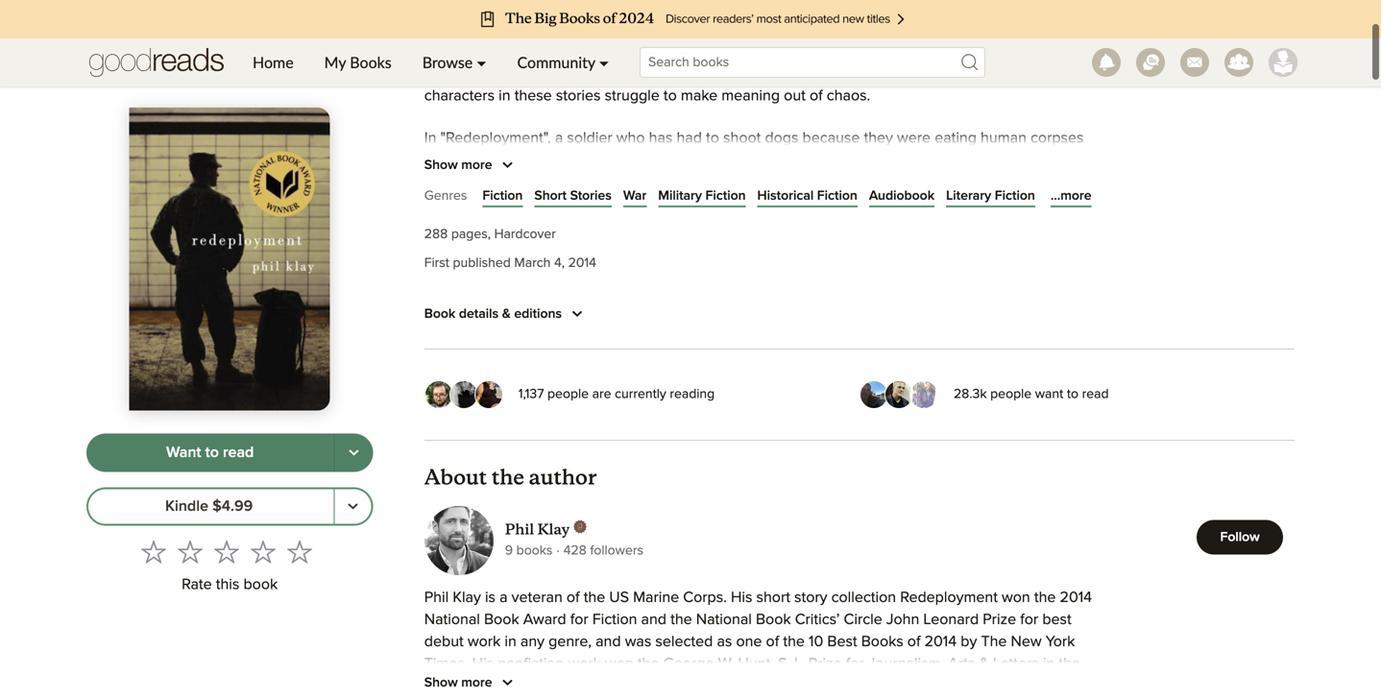 Task type: vqa. For each thing, say whether or not it's contained in the screenshot.
the bottommost Lies
no



Task type: describe. For each thing, give the bounding box(es) containing it.
2 happened from the left
[[760, 317, 829, 333]]

is,
[[560, 444, 574, 459]]

two
[[727, 675, 752, 691]]

of right out
[[810, 360, 823, 375]]

$4.99
[[212, 505, 253, 520]]

nations
[[976, 654, 1025, 670]]

them
[[634, 570, 668, 586]]

the down and
[[825, 549, 846, 564]]

make inside the phil klay's redeployment takes readers to the frontlines of the wars in iraq and afghanistan, asking us to understand what happened there, and what happened to the soldiers who returned. interwoven with themes of brutality and faith, guilt and fear, helplessness and survival, the characters in these stories struggle to make meaning out of chaos.
[[681, 360, 718, 375]]

1 one from the left
[[926, 675, 952, 691]]

the down book at left bottom
[[424, 612, 446, 628]]

goodreads author image
[[518, 174, 538, 194]]

1 horizontal spatial in
[[878, 444, 890, 459]]

to inside button
[[205, 451, 219, 466]]

writing.
[[874, 654, 922, 670]]

corpses
[[1031, 402, 1084, 417]]

klay's
[[453, 296, 491, 312]]

goodreads
[[428, 269, 495, 282]]

interwoven
[[424, 339, 500, 354]]

surrounded
[[839, 423, 916, 438]]

asking
[[1042, 296, 1086, 312]]

reading
[[670, 659, 715, 672]]

can
[[690, 612, 714, 628]]

&
[[502, 578, 511, 592]]

1 horizontal spatial a
[[552, 507, 562, 522]]

details
[[459, 578, 499, 592]]

task
[[901, 549, 928, 564]]

a down sets
[[559, 697, 567, 700]]

soldier inside in "redeployment", a soldier who has had to shoot dogs because they were eating human corpses must learn what it is like to return to domestic life in suburbia, surrounded by people "who have no idea where fallujah is, where three members of your platoon died." in "after action report", a lance corporal seeks expiation for a killing he didn't commit, in order that his best friend will be unburdened. a morturary affairs marine tells about his experiences collecting remains - of u.s. and iraqi soldiers both. a chaplain sees his understanding of christianity, and his ability to provide solace through religion, tested by the actions of a ferocious colonel. and in the darkly comic "money as a weapons system", a young foreign service officer is given the absurd task of helping iraqis improve their lives by teaching them to play baseball. these stories reveal the intricate combination of monotony, bureaucracy, comradeship and violence that make up a soldier's daily life at war, and the isolation, remorse, and despair that can accompany a soldier's homecoming.
[[567, 402, 613, 417]]

fiction link
[[483, 457, 523, 477]]

Search by book title or ISBN text field
[[640, 47, 986, 78]]

stories inside in "redeployment", a soldier who has had to shoot dogs because they were eating human corpses must learn what it is like to return to domestic life in suburbia, surrounded by people "who have no idea where fallujah is, where three members of your platoon died." in "after action report", a lance corporal seeks expiation for a killing he didn't commit, in order that his best friend will be unburdened. a morturary affairs marine tells about his experiences collecting remains - of u.s. and iraqi soldiers both. a chaplain sees his understanding of christianity, and his ability to provide solace through religion, tested by the actions of a ferocious colonel. and in the darkly comic "money as a weapons system", a young foreign service officer is given the absurd task of helping iraqis improve their lives by teaching them to play baseball. these stories reveal the intricate combination of monotony, bureaucracy, comradeship and violence that make up a soldier's daily life at war, and the isolation, remorse, and despair that can accompany a soldier's homecoming.
[[831, 570, 876, 586]]

in left these
[[499, 360, 511, 375]]

morturary
[[529, 486, 594, 501]]

1 where from the left
[[458, 444, 500, 459]]

themes
[[535, 339, 585, 354]]

what inside in "redeployment", a soldier who has had to shoot dogs because they were eating human corpses must learn what it is like to return to domestic life in suburbia, surrounded by people "who have no idea where fallujah is, where three members of your platoon died." in "after action report", a lance corporal seeks expiation for a killing he didn't commit, in order that his best friend will be unburdened. a morturary affairs marine tells about his experiences collecting remains - of u.s. and iraqi soldiers both. a chaplain sees his understanding of christianity, and his ability to provide solace through religion, tested by the actions of a ferocious colonel. and in the darkly comic "money as a weapons system", a young foreign service officer is given the absurd task of helping iraqis improve their lives by teaching them to play baseball. these stories reveal the intricate combination of monotony, bureaucracy, comradeship and violence that make up a soldier's daily life at war, and the isolation, remorse, and despair that can accompany a soldier's homecoming.
[[499, 423, 531, 438]]

for
[[596, 465, 614, 480]]

darkly
[[911, 528, 952, 543]]

through
[[424, 528, 477, 543]]

violence
[[727, 591, 784, 607]]

a right "for"
[[618, 465, 626, 480]]

short
[[535, 460, 567, 474]]

his down 'commit,'
[[768, 486, 788, 501]]

of down 28.3k at bottom
[[956, 675, 969, 691]]

0 horizontal spatial a
[[515, 486, 525, 501]]

like
[[562, 423, 585, 438]]

remains
[[946, 486, 1000, 501]]

2 horizontal spatial what
[[723, 317, 756, 333]]

2 one from the left
[[1068, 675, 1094, 691]]

helplessness
[[825, 339, 912, 354]]

and up faith,
[[694, 317, 719, 333]]

read inside 'want to read' button
[[223, 451, 254, 466]]

improve
[[424, 570, 479, 586]]

affairs
[[598, 486, 640, 501]]

and right nations
[[1029, 654, 1054, 670]]

my books link
[[309, 38, 407, 86]]

1 horizontal spatial what
[[542, 317, 574, 333]]

redeployment for redeployment is poised to become a classic in the tradition of war writing. across nations and continents, klay sets in devastating relief the two worlds a soldier inhabits: one of extremes and one of loss. written with a hard-eyed realism and stunning emotional depth, this work marks phil klay 
[[424, 654, 522, 670]]

who inside the phil klay's redeployment takes readers to the frontlines of the wars in iraq and afghanistan, asking us to understand what happened there, and what happened to the soldiers who returned. interwoven with themes of brutality and faith, guilt and fear, helplessness and survival, the characters in these stories struggle to make meaning out of chaos.
[[932, 317, 960, 333]]

colonel.
[[779, 528, 834, 543]]

christianity,
[[804, 507, 881, 522]]

of right -
[[1012, 486, 1025, 501]]

eyed
[[606, 697, 640, 700]]

seeks
[[487, 465, 526, 480]]

understanding
[[685, 507, 783, 522]]

rating 0 out of 5 group
[[136, 539, 318, 576]]

comradeship
[[606, 591, 694, 607]]

1 horizontal spatial is
[[547, 423, 558, 438]]

tested
[[539, 528, 581, 543]]

rate 5 out of 5 image
[[287, 545, 312, 570]]

must
[[424, 423, 457, 438]]

killing
[[630, 465, 669, 480]]

ferocious
[[712, 528, 775, 543]]

1 vertical spatial by
[[585, 528, 602, 543]]

system",
[[491, 549, 548, 564]]

of left the war
[[828, 654, 841, 670]]

and down play
[[698, 591, 723, 607]]

0 vertical spatial life
[[733, 423, 753, 438]]

shoot
[[724, 402, 761, 417]]

show
[[424, 429, 458, 443]]

fiction
[[483, 460, 523, 474]]

struggle
[[605, 360, 660, 375]]

1 horizontal spatial that
[[788, 591, 813, 607]]

officer
[[720, 549, 765, 564]]

2 horizontal spatial is
[[769, 549, 780, 564]]

redeployment inside the phil klay's redeployment takes readers to the frontlines of the wars in iraq and afghanistan, asking us to understand what happened there, and what happened to the soldiers who returned. interwoven with themes of brutality and faith, guilt and fear, helplessness and survival, the characters in these stories struggle to make meaning out of chaos.
[[495, 296, 593, 312]]

1 vertical spatial klay
[[502, 675, 530, 691]]

idea
[[424, 444, 454, 459]]

a up service
[[700, 528, 708, 543]]

rate 4 out of 5 image
[[251, 545, 276, 570]]

the up 'task'
[[885, 528, 907, 543]]

survival,
[[945, 339, 999, 354]]

▾ for community ▾
[[599, 53, 609, 72]]

choice
[[498, 269, 540, 282]]

in up your
[[757, 423, 769, 438]]

platoon
[[781, 444, 832, 459]]

phil for phil klay
[[424, 173, 465, 199]]

home
[[253, 53, 294, 72]]

2014
[[568, 528, 597, 541]]

it
[[535, 423, 543, 438]]

of up "colonel."
[[787, 507, 800, 522]]

the down classic
[[702, 675, 723, 691]]

a down these
[[800, 612, 808, 628]]

book details & editions button
[[424, 574, 589, 597]]

rate 2 out of 5 image
[[178, 545, 203, 570]]

profile image for sam green. image
[[1269, 48, 1298, 77]]

the down returned.
[[1003, 339, 1025, 354]]

my books
[[324, 53, 392, 72]]

short stories
[[535, 460, 612, 474]]

the down wars
[[850, 317, 871, 333]]

and up solace
[[1060, 486, 1085, 501]]

genres
[[424, 460, 467, 474]]

kindle $4.99
[[165, 505, 253, 520]]

with inside redeployment is poised to become a classic in the tradition of war writing. across nations and continents, klay sets in devastating relief the two worlds a soldier inhabits: one of extremes and one of loss. written with a hard-eyed realism and stunning emotional depth, this work marks phil klay
[[527, 697, 555, 700]]

intricate
[[951, 570, 1005, 586]]

2 vertical spatial klay
[[1042, 697, 1071, 700]]

0 horizontal spatial by
[[552, 570, 568, 586]]

comic
[[956, 528, 996, 543]]

of down darkly
[[932, 549, 945, 564]]

takes
[[597, 296, 633, 312]]

in down the poised
[[566, 675, 578, 691]]

lance
[[1049, 444, 1090, 459]]

in up two
[[727, 654, 739, 670]]

iraqi
[[424, 507, 454, 522]]

experiences
[[791, 486, 874, 501]]

editions
[[514, 578, 562, 592]]

given
[[784, 549, 821, 564]]

browse
[[423, 53, 473, 72]]

order
[[808, 465, 844, 480]]

0 vertical spatial soldier's
[[891, 591, 946, 607]]

"redeployment",
[[441, 402, 551, 417]]

soldiers inside in "redeployment", a soldier who has had to shoot dogs because they were eating human corpses must learn what it is like to return to domestic life in suburbia, surrounded by people "who have no idea where fallujah is, where three members of your platoon died." in "after action report", a lance corporal seeks expiation for a killing he didn't commit, in order that his best friend will be unburdened. a morturary affairs marine tells about his experiences collecting remains - of u.s. and iraqi soldiers both. a chaplain sees his understanding of christianity, and his ability to provide solace through religion, tested by the actions of a ferocious colonel. and in the darkly comic "money as a weapons system", a young foreign service officer is given the absurd task of helping iraqis improve their lives by teaching them to play baseball. these stories reveal the intricate combination of monotony, bureaucracy, comradeship and violence that make up a soldier's daily life at war, and the isolation, remorse, and despair that can accompany a soldier's homecoming.
[[458, 507, 510, 522]]

report",
[[981, 444, 1033, 459]]

devastating
[[582, 675, 660, 691]]

chaos.
[[827, 360, 871, 375]]

community ▾
[[517, 53, 609, 72]]

1 happened from the left
[[578, 317, 647, 333]]

my
[[324, 53, 346, 72]]

browse ▾
[[423, 53, 487, 72]]

1,137 people are currently reading
[[519, 659, 715, 672]]

march
[[514, 528, 551, 541]]

"money
[[1000, 528, 1051, 543]]

a up emotional
[[804, 675, 812, 691]]

2 horizontal spatial that
[[848, 465, 874, 480]]

his left best
[[878, 465, 897, 480]]

there,
[[651, 317, 690, 333]]

meaning
[[722, 360, 780, 375]]

and down want
[[1039, 675, 1064, 691]]

and right iraq
[[925, 296, 951, 312]]

understand
[[461, 317, 538, 333]]

a up like
[[555, 402, 563, 417]]



Task type: locate. For each thing, give the bounding box(es) containing it.
in up absurd
[[870, 528, 882, 543]]

as
[[1055, 528, 1070, 543]]

absurd
[[850, 549, 897, 564]]

redeployment inside redeployment is poised to become a classic in the tradition of war writing. across nations and continents, klay sets in devastating relief the two worlds a soldier inhabits: one of extremes and one of loss. written with a hard-eyed realism and stunning emotional depth, this work marks phil klay
[[424, 654, 522, 670]]

fallujah
[[504, 444, 556, 459]]

1 horizontal spatial soldier's
[[891, 591, 946, 607]]

stories down themes
[[556, 360, 601, 375]]

1 horizontal spatial where
[[578, 444, 620, 459]]

redeployment up goodreads author icon
[[424, 116, 691, 162]]

1 horizontal spatial who
[[932, 317, 960, 333]]

and down the relief
[[696, 697, 722, 700]]

1 horizontal spatial soldiers
[[875, 317, 928, 333]]

1 vertical spatial stories
[[831, 570, 876, 586]]

this
[[216, 583, 240, 599], [905, 697, 929, 700]]

None search field
[[625, 47, 1001, 78]]

suburbia,
[[773, 423, 835, 438]]

remorse,
[[514, 612, 573, 628]]

0 vertical spatial make
[[681, 360, 718, 375]]

0 vertical spatial a
[[515, 486, 525, 501]]

three
[[624, 444, 659, 459]]

in up must
[[424, 402, 437, 417]]

the left wars
[[818, 296, 840, 312]]

collecting
[[878, 486, 942, 501]]

"who
[[992, 423, 1026, 438]]

make inside in "redeployment", a soldier who has had to shoot dogs because they were eating human corpses must learn what it is like to return to domestic life in suburbia, surrounded by people "who have no idea where fallujah is, where three members of your platoon died." in "after action report", a lance corporal seeks expiation for a killing he didn't commit, in order that his best friend will be unburdened. a morturary affairs marine tells about his experiences collecting remains - of u.s. and iraqi soldiers both. a chaplain sees his understanding of christianity, and his ability to provide solace through religion, tested by the actions of a ferocious colonel. and in the darkly comic "money as a weapons system", a young foreign service officer is given the absurd task of helping iraqis improve their lives by teaching them to play baseball. these stories reveal the intricate combination of monotony, bureaucracy, comradeship and violence that make up a soldier's daily life at war, and the isolation, remorse, and despair that can accompany a soldier's homecoming.
[[817, 591, 854, 607]]

4,
[[554, 528, 565, 541]]

marine
[[644, 486, 691, 501]]

"after
[[894, 444, 930, 459]]

and down there,
[[664, 339, 690, 354]]

this right the rate
[[216, 583, 240, 599]]

show more
[[424, 429, 493, 443]]

where up stories
[[578, 444, 620, 459]]

2 vertical spatial that
[[660, 612, 686, 628]]

first published march 4, 2014
[[424, 528, 597, 541]]

that down died."
[[848, 465, 874, 480]]

loss.
[[442, 697, 472, 700]]

1 horizontal spatial soldier
[[816, 675, 862, 691]]

0 vertical spatial redeployment
[[424, 116, 691, 162]]

make down faith,
[[681, 360, 718, 375]]

stories inside the phil klay's redeployment takes readers to the frontlines of the wars in iraq and afghanistan, asking us to understand what happened there, and what happened to the soldiers who returned. interwoven with themes of brutality and faith, guilt and fear, helplessness and survival, the characters in these stories struggle to make meaning out of chaos.
[[556, 360, 601, 375]]

weapons
[[424, 549, 487, 564]]

rate
[[182, 583, 212, 599]]

read up $4.99
[[223, 451, 254, 466]]

solace
[[1053, 507, 1097, 522]]

the up foreign
[[605, 528, 627, 543]]

religion,
[[481, 528, 535, 543]]

they
[[864, 402, 894, 417]]

the up faith,
[[709, 296, 731, 312]]

rate this book
[[182, 583, 278, 599]]

288
[[424, 499, 448, 512]]

0 horizontal spatial people
[[548, 659, 589, 672]]

0 vertical spatial in
[[424, 402, 437, 417]]

by down were
[[920, 423, 937, 438]]

1 vertical spatial with
[[527, 697, 555, 700]]

0 horizontal spatial who
[[617, 402, 645, 417]]

2 ▾ from the left
[[599, 53, 609, 72]]

life down "shoot"
[[733, 423, 753, 438]]

a
[[515, 486, 525, 501], [552, 507, 562, 522]]

a down tested
[[552, 549, 560, 564]]

at
[[1010, 591, 1022, 607]]

home image
[[89, 38, 224, 86]]

one up "work"
[[926, 675, 952, 691]]

a right as
[[1074, 528, 1082, 543]]

in left iraq
[[880, 296, 892, 312]]

rating 3.96 out of 5 image
[[419, 211, 601, 248]]

eating
[[935, 402, 977, 417]]

1 vertical spatial life
[[986, 591, 1006, 607]]

book details & editions
[[424, 578, 562, 592]]

kindle $4.99 link
[[86, 493, 335, 532]]

0 vertical spatial stories
[[556, 360, 601, 375]]

war,
[[1026, 591, 1053, 607]]

1 vertical spatial read
[[1083, 659, 1109, 672]]

0 vertical spatial this
[[216, 583, 240, 599]]

redeployment for redeployment
[[424, 116, 691, 162]]

lives
[[517, 570, 548, 586]]

1 vertical spatial that
[[788, 591, 813, 607]]

what up guilt
[[723, 317, 756, 333]]

0 horizontal spatial stories
[[556, 360, 601, 375]]

depth,
[[858, 697, 901, 700]]

of down improve
[[424, 591, 438, 607]]

what left "it"
[[499, 423, 531, 438]]

domestic
[[668, 423, 729, 438]]

1 vertical spatial redeployment
[[495, 296, 593, 312]]

unburdened.
[[424, 486, 511, 501]]

0 vertical spatial that
[[848, 465, 874, 480]]

klay left goodreads author icon
[[470, 173, 515, 199]]

1 horizontal spatial one
[[1068, 675, 1094, 691]]

0 horizontal spatial happened
[[578, 317, 647, 333]]

has
[[649, 402, 673, 417]]

his down marine
[[662, 507, 682, 522]]

▾ right browse
[[477, 53, 487, 72]]

life
[[733, 423, 753, 438], [986, 591, 1006, 607]]

who up survival,
[[932, 317, 960, 333]]

book title: redeployment element
[[424, 116, 691, 162]]

that left can
[[660, 612, 686, 628]]

and down bureaucracy,
[[577, 612, 602, 628]]

by down "chaplain"
[[585, 528, 602, 543]]

1 horizontal spatial people
[[941, 423, 988, 438]]

the
[[709, 296, 731, 312], [818, 296, 840, 312], [850, 317, 871, 333], [1003, 339, 1025, 354], [605, 528, 627, 543], [885, 528, 907, 543], [825, 549, 846, 564], [925, 570, 947, 586], [424, 612, 446, 628], [743, 654, 765, 670], [702, 675, 723, 691]]

0 horizontal spatial soldiers
[[458, 507, 510, 522]]

phil
[[424, 173, 465, 199], [424, 296, 449, 312], [1014, 697, 1038, 700]]

is inside redeployment is poised to become a classic in the tradition of war writing. across nations and continents, klay sets in devastating relief the two worlds a soldier inhabits: one of extremes and one of loss. written with a hard-eyed realism and stunning emotional depth, this work marks phil klay
[[526, 654, 537, 670]]

community ▾ link
[[502, 38, 625, 86]]

award
[[544, 269, 582, 282]]

young
[[564, 549, 606, 564]]

and left survival,
[[916, 339, 941, 354]]

book
[[424, 578, 456, 592]]

that down these
[[788, 591, 813, 607]]

▾ right the community at left top
[[599, 53, 609, 72]]

0 horizontal spatial where
[[458, 444, 500, 459]]

0 horizontal spatial that
[[660, 612, 686, 628]]

and up out
[[763, 339, 788, 354]]

where down 'more'
[[458, 444, 500, 459]]

because
[[803, 402, 860, 417]]

soldier inside redeployment is poised to become a classic in the tradition of war writing. across nations and continents, klay sets in devastating relief the two worlds a soldier inhabits: one of extremes and one of loss. written with a hard-eyed realism and stunning emotional depth, this work marks phil klay
[[816, 675, 862, 691]]

phil inside the phil klay's redeployment takes readers to the frontlines of the wars in iraq and afghanistan, asking us to understand what happened there, and what happened to the soldiers who returned. interwoven with themes of brutality and faith, guilt and fear, helplessness and survival, the characters in these stories struggle to make meaning out of chaos.
[[424, 296, 449, 312]]

soldiers up published
[[458, 507, 510, 522]]

work
[[933, 697, 966, 700]]

1 vertical spatial this
[[905, 697, 929, 700]]

1 vertical spatial a
[[552, 507, 562, 522]]

this inside redeployment is poised to become a classic in the tradition of war writing. across nations and continents, klay sets in devastating relief the two worlds a soldier inhabits: one of extremes and one of loss. written with a hard-eyed realism and stunning emotional depth, this work marks phil klay
[[905, 697, 929, 700]]

chaplain
[[566, 507, 623, 522]]

war
[[845, 654, 870, 670]]

to inside redeployment is poised to become a classic in the tradition of war writing. across nations and continents, klay sets in devastating relief the two worlds a soldier inhabits: one of extremes and one of loss. written with a hard-eyed realism and stunning emotional depth, this work marks phil klay
[[590, 654, 604, 670]]

0 horizontal spatial soldier's
[[812, 612, 867, 628]]

make left up at the bottom
[[817, 591, 854, 607]]

1 horizontal spatial by
[[585, 528, 602, 543]]

1 vertical spatial soldier
[[816, 675, 862, 691]]

more
[[461, 429, 493, 443]]

0 horizontal spatial one
[[926, 675, 952, 691]]

and down combination
[[1057, 591, 1082, 607]]

soldier up emotional
[[816, 675, 862, 691]]

of left your
[[730, 444, 744, 459]]

a up the relief
[[667, 654, 675, 670]]

out
[[784, 360, 806, 375]]

1 horizontal spatial this
[[905, 697, 929, 700]]

0 vertical spatial read
[[223, 451, 254, 466]]

phil klay link
[[424, 173, 538, 200]]

2 where from the left
[[578, 444, 620, 459]]

1,137
[[519, 659, 544, 672]]

in
[[424, 402, 437, 417], [878, 444, 890, 459]]

1 horizontal spatial ▾
[[599, 53, 609, 72]]

1 vertical spatial soldier's
[[812, 612, 867, 628]]

klay
[[470, 173, 515, 199], [502, 675, 530, 691], [1042, 697, 1071, 700]]

ability
[[938, 507, 977, 522]]

0 vertical spatial soldiers
[[875, 317, 928, 333]]

rate 3 out of 5 image
[[214, 545, 239, 570]]

2 horizontal spatial people
[[991, 659, 1032, 672]]

helping
[[949, 549, 1000, 564]]

monotony,
[[442, 591, 512, 607]]

and
[[838, 528, 866, 543]]

0 vertical spatial klay
[[470, 173, 515, 199]]

stories up up at the bottom
[[831, 570, 876, 586]]

0 horizontal spatial in
[[424, 402, 437, 417]]

soldier up like
[[567, 402, 613, 417]]

▾ for browse ▾
[[477, 53, 487, 72]]

happened up fear, in the right of the page
[[760, 317, 829, 333]]

goodreads choice award
[[428, 269, 582, 282]]

0 vertical spatial who
[[932, 317, 960, 333]]

people down "eating"
[[941, 423, 988, 438]]

stories
[[556, 360, 601, 375], [831, 570, 876, 586]]

this down inhabits:
[[905, 697, 929, 700]]

books
[[350, 53, 392, 72]]

0 vertical spatial phil
[[424, 173, 465, 199]]

1 vertical spatial soldiers
[[458, 507, 510, 522]]

1 horizontal spatial stories
[[831, 570, 876, 586]]

community
[[517, 53, 595, 72]]

1 vertical spatial make
[[817, 591, 854, 607]]

soldiers inside the phil klay's redeployment takes readers to the frontlines of the wars in iraq and afghanistan, asking us to understand what happened there, and what happened to the soldiers who returned. interwoven with themes of brutality and faith, guilt and fear, helplessness and survival, the characters in these stories struggle to make meaning out of chaos.
[[875, 317, 928, 333]]

2 vertical spatial is
[[526, 654, 537, 670]]

who up return
[[617, 402, 645, 417]]

by up bureaucracy,
[[552, 570, 568, 586]]

soldiers
[[875, 317, 928, 333], [458, 507, 510, 522]]

2 vertical spatial by
[[552, 570, 568, 586]]

and down collecting
[[885, 507, 911, 522]]

phil down extremes
[[1014, 697, 1038, 700]]

is left given
[[769, 549, 780, 564]]

a right up at the bottom
[[879, 591, 887, 607]]

readers
[[637, 296, 688, 312]]

who inside in "redeployment", a soldier who has had to shoot dogs because they were eating human corpses must learn what it is like to return to domestic life in suburbia, surrounded by people "who have no idea where fallujah is, where three members of your platoon died." in "after action report", a lance corporal seeks expiation for a killing he didn't commit, in order that his best friend will be unburdened. a morturary affairs marine tells about his experiences collecting remains - of u.s. and iraqi soldiers both. a chaplain sees his understanding of christianity, and his ability to provide solace through religion, tested by the actions of a ferocious colonel. and in the darkly comic "money as a weapons system", a young foreign service officer is given the absurd task of helping iraqis improve their lives by teaching them to play baseball. these stories reveal the intricate combination of monotony, bureaucracy, comradeship and violence that make up a soldier's daily life at war, and the isolation, remorse, and despair that can accompany a soldier's homecoming.
[[617, 402, 645, 417]]

2 vertical spatial phil
[[1014, 697, 1038, 700]]

soldier's down up at the bottom
[[812, 612, 867, 628]]

phil for phil klay's redeployment takes readers to the frontlines of the wars in iraq and afghanistan, asking us to understand what happened there, and what happened to the soldiers who returned. interwoven with themes of brutality and faith, guilt and fear, helplessness and survival, the characters in these stories struggle to make meaning out of chaos.
[[424, 296, 449, 312]]

0 horizontal spatial read
[[223, 451, 254, 466]]

1 horizontal spatial make
[[817, 591, 854, 607]]

a up both.
[[515, 486, 525, 501]]

1 horizontal spatial happened
[[760, 317, 829, 333]]

0 horizontal spatial this
[[216, 583, 240, 599]]

phil inside redeployment is poised to become a classic in the tradition of war writing. across nations and continents, klay sets in devastating relief the two worlds a soldier inhabits: one of extremes and one of loss. written with a hard-eyed realism and stunning emotional depth, this work marks phil klay
[[1014, 697, 1038, 700]]

0 horizontal spatial life
[[733, 423, 753, 438]]

0 vertical spatial soldier
[[567, 402, 613, 417]]

happened
[[578, 317, 647, 333], [760, 317, 829, 333]]

0 vertical spatial is
[[547, 423, 558, 438]]

1 horizontal spatial life
[[986, 591, 1006, 607]]

died."
[[836, 444, 874, 459]]

0 horizontal spatial ▾
[[477, 53, 487, 72]]

2 horizontal spatial by
[[920, 423, 937, 438]]

the up two
[[743, 654, 765, 670]]

phil up us on the top of the page
[[424, 296, 449, 312]]

the down 'task'
[[925, 570, 947, 586]]

a down have
[[1037, 444, 1045, 459]]

in down platoon
[[792, 465, 804, 480]]

life left at
[[986, 591, 1006, 607]]

klay up the written
[[502, 675, 530, 691]]

288 pages, hardcover
[[424, 499, 556, 512]]

advertisement element
[[225, 0, 1157, 83]]

people for 1,137 people are currently reading
[[548, 659, 589, 672]]

people up extremes
[[991, 659, 1032, 672]]

1 vertical spatial who
[[617, 402, 645, 417]]

his up darkly
[[915, 507, 934, 522]]

commit,
[[735, 465, 788, 480]]

with down sets
[[527, 697, 555, 700]]

phil up rating 3.96 out of 5 image
[[424, 173, 465, 199]]

-
[[1004, 486, 1008, 501]]

soldier's
[[891, 591, 946, 607], [812, 612, 867, 628]]

0 vertical spatial with
[[504, 339, 531, 354]]

is up sets
[[526, 654, 537, 670]]

read right want
[[1083, 659, 1109, 672]]

one down 28.3k people want to read
[[1068, 675, 1094, 691]]

1 horizontal spatial read
[[1083, 659, 1109, 672]]

wars
[[844, 296, 876, 312]]

these
[[515, 360, 552, 375]]

redeployment down award at the top of page
[[495, 296, 593, 312]]

a up 4,
[[552, 507, 562, 522]]

1 vertical spatial is
[[769, 549, 780, 564]]

he
[[673, 465, 690, 480]]

a
[[555, 402, 563, 417], [1037, 444, 1045, 459], [618, 465, 626, 480], [700, 528, 708, 543], [1074, 528, 1082, 543], [552, 549, 560, 564], [879, 591, 887, 607], [800, 612, 808, 628], [667, 654, 675, 670], [804, 675, 812, 691], [559, 697, 567, 700]]

1 ▾ from the left
[[477, 53, 487, 72]]

bureaucracy,
[[516, 591, 602, 607]]

0 horizontal spatial what
[[499, 423, 531, 438]]

people up sets
[[548, 659, 589, 672]]

didn't
[[694, 465, 731, 480]]

0 horizontal spatial is
[[526, 654, 537, 670]]

0 horizontal spatial make
[[681, 360, 718, 375]]

klay down want
[[1042, 697, 1071, 700]]

of right frontlines
[[801, 296, 815, 312]]

of left loss.
[[424, 697, 438, 700]]

with
[[504, 339, 531, 354], [527, 697, 555, 700]]

of up service
[[683, 528, 696, 543]]

up
[[858, 591, 875, 607]]

soldiers down iraq
[[875, 317, 928, 333]]

across
[[926, 654, 972, 670]]

people inside in "redeployment", a soldier who has had to shoot dogs because they were eating human corpses must learn what it is like to return to domestic life in suburbia, surrounded by people "who have no idea where fallujah is, where three members of your platoon died." in "after action report", a lance corporal seeks expiation for a killing he didn't commit, in order that his best friend will be unburdened. a morturary affairs marine tells about his experiences collecting remains - of u.s. and iraqi soldiers both. a chaplain sees his understanding of christianity, and his ability to provide solace through religion, tested by the actions of a ferocious colonel. and in the darkly comic "money as a weapons system", a young foreign service officer is given the absurd task of helping iraqis improve their lives by teaching them to play baseball. these stories reveal the intricate combination of monotony, bureaucracy, comradeship and violence that make up a soldier's daily life at war, and the isolation, remorse, and despair that can accompany a soldier's homecoming.
[[941, 423, 988, 438]]

best
[[901, 465, 930, 480]]

expiation
[[530, 465, 592, 480]]

people for 28.3k people want to read
[[991, 659, 1032, 672]]

characters
[[424, 360, 495, 375]]

1 vertical spatial phil
[[424, 296, 449, 312]]

want
[[1036, 659, 1064, 672]]

rate 1 out of 5 image
[[141, 545, 166, 570]]

rate this book element
[[86, 539, 373, 606]]

0 horizontal spatial soldier
[[567, 402, 613, 417]]

with inside the phil klay's redeployment takes readers to the frontlines of the wars in iraq and afghanistan, asking us to understand what happened there, and what happened to the soldiers who returned. interwoven with themes of brutality and faith, guilt and fear, helplessness and survival, the characters in these stories struggle to make meaning out of chaos.
[[504, 339, 531, 354]]

have
[[1030, 423, 1063, 438]]

continents,
[[424, 675, 498, 691]]

of right themes
[[589, 339, 602, 354]]

provide
[[998, 507, 1049, 522]]

1 vertical spatial in
[[878, 444, 890, 459]]

2 vertical spatial redeployment
[[424, 654, 522, 670]]

stories
[[570, 460, 612, 474]]

what up themes
[[542, 317, 574, 333]]

0 vertical spatial by
[[920, 423, 937, 438]]



